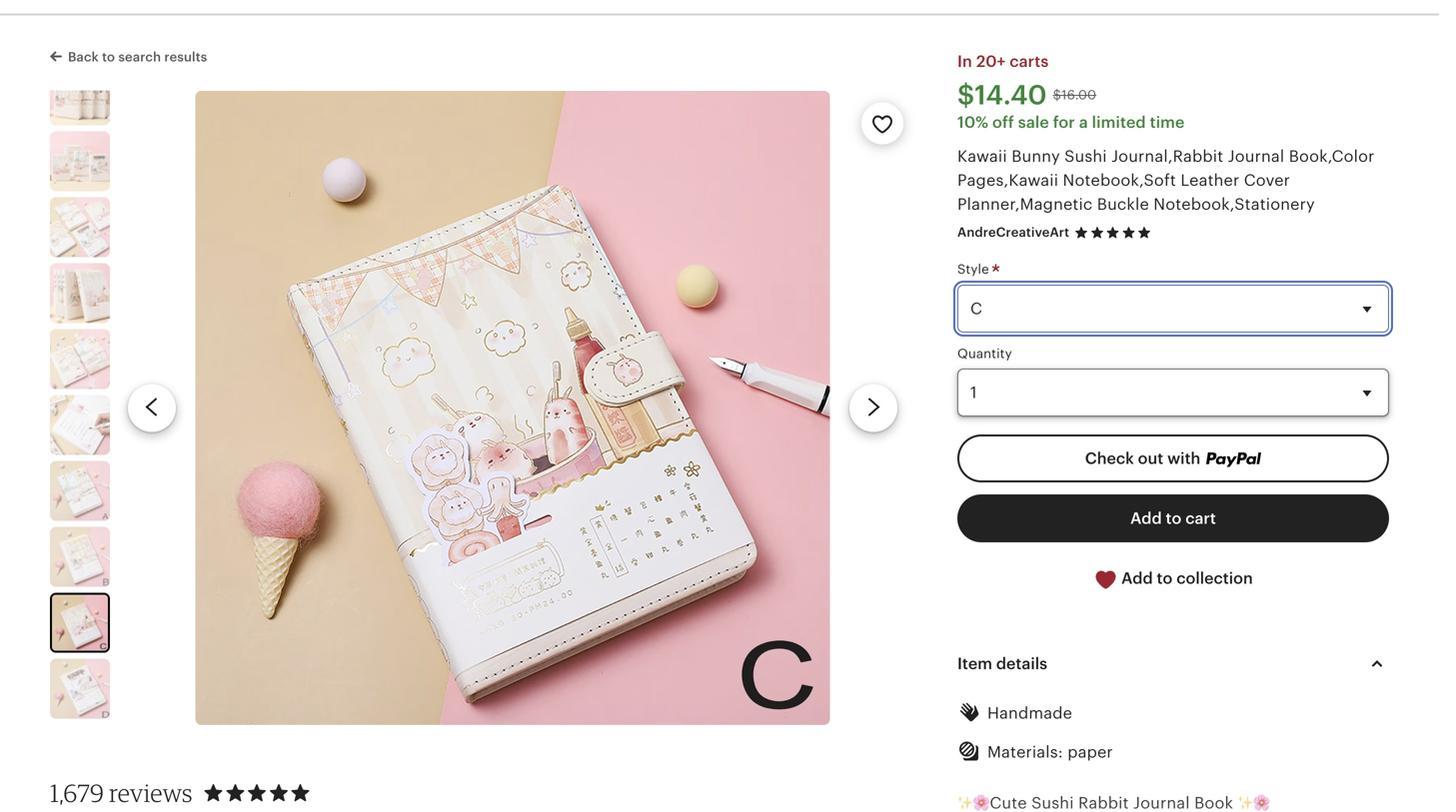 Task type: locate. For each thing, give the bounding box(es) containing it.
pages,kawaii
[[957, 172, 1059, 190]]

notebook,soft
[[1063, 172, 1176, 190]]

search
[[118, 50, 161, 65]]

journal
[[1228, 148, 1285, 166]]

details
[[996, 655, 1048, 673]]

back to search results link
[[50, 46, 207, 66]]

1 vertical spatial add
[[1121, 570, 1153, 588]]

10% off sale for a limited time
[[957, 114, 1185, 132]]

reviews
[[109, 778, 193, 808]]

andrecreativeart
[[957, 225, 1070, 240]]

kawaii bunny sushi journalrabbit journal bookcolor image 3 image
[[50, 198, 110, 258]]

limited
[[1092, 114, 1146, 132]]

add for add to cart
[[1130, 510, 1162, 528]]

quantity
[[957, 346, 1012, 361]]

to for collection
[[1157, 570, 1173, 588]]

kawaii bunny sushi journal,rabbit journal book,color pages,kawaii notebook,soft leather cover planner,magnetic buckle notebook,stationery
[[957, 148, 1375, 214]]

to left cart in the right of the page
[[1166, 510, 1182, 528]]

journal,rabbit
[[1111, 148, 1224, 166]]

check out with
[[1085, 450, 1204, 468]]

for
[[1053, 114, 1075, 132]]

to left collection
[[1157, 570, 1173, 588]]

1,679 reviews
[[50, 778, 193, 808]]

add down 'add to cart' button
[[1121, 570, 1153, 588]]

kawaii
[[957, 148, 1007, 166]]

cover
[[1244, 172, 1290, 190]]

style
[[957, 262, 993, 277]]

kawaii bunny sushi journalrabbit journal bookcolor c image
[[195, 91, 830, 725], [52, 595, 108, 651]]

in 20+ carts
[[957, 53, 1049, 71]]

results
[[164, 50, 207, 65]]

add
[[1130, 510, 1162, 528], [1121, 570, 1153, 588]]

off
[[992, 114, 1014, 132]]

1,679
[[50, 778, 104, 808]]

materials:
[[987, 744, 1063, 762]]

to right back
[[102, 50, 115, 65]]

cart
[[1185, 510, 1216, 528]]

to
[[102, 50, 115, 65], [1166, 510, 1182, 528], [1157, 570, 1173, 588]]

to for cart
[[1166, 510, 1182, 528]]

1 horizontal spatial kawaii bunny sushi journalrabbit journal bookcolor c image
[[195, 91, 830, 725]]

sushi
[[1065, 148, 1107, 166]]

0 vertical spatial to
[[102, 50, 115, 65]]

time
[[1150, 114, 1185, 132]]

0 vertical spatial add
[[1130, 510, 1162, 528]]

$14.40
[[957, 80, 1047, 111]]

add to collection button
[[957, 555, 1389, 604]]

paper
[[1068, 744, 1113, 762]]

10%
[[957, 114, 988, 132]]

out
[[1138, 450, 1164, 468]]

2 vertical spatial to
[[1157, 570, 1173, 588]]

kawaii bunny sushi journalrabbit journal bookcolor image 1 image
[[50, 66, 110, 126]]

add to collection
[[1118, 570, 1253, 588]]

in
[[957, 53, 972, 71]]

$16.00
[[1053, 87, 1096, 102]]

add left cart in the right of the page
[[1130, 510, 1162, 528]]

back
[[68, 50, 99, 65]]

1 vertical spatial to
[[1166, 510, 1182, 528]]

kawaii bunny sushi journalrabbit journal bookcolor d image
[[50, 659, 110, 719]]

menu bar
[[56, 0, 1383, 16]]



Task type: vqa. For each thing, say whether or not it's contained in the screenshot.
AndreCreativeArt link
yes



Task type: describe. For each thing, give the bounding box(es) containing it.
materials: paper
[[987, 744, 1113, 762]]

book,color
[[1289, 148, 1375, 166]]

kawaii bunny sushi journalrabbit journal bookcolor image 5 image
[[50, 329, 110, 389]]

sale
[[1018, 114, 1049, 132]]

kawaii bunny sushi journalrabbit journal bookcolor a image
[[50, 461, 110, 521]]

buckle
[[1097, 196, 1149, 214]]

leather
[[1181, 172, 1240, 190]]

item
[[957, 655, 992, 673]]

handmade
[[987, 704, 1072, 722]]

item details
[[957, 655, 1048, 673]]

carts
[[1010, 53, 1049, 71]]

20+
[[976, 53, 1006, 71]]

add for add to collection
[[1121, 570, 1153, 588]]

kawaii bunny sushi journalrabbit journal bookcolor image 2 image
[[50, 132, 110, 192]]

andrecreativeart link
[[957, 225, 1070, 240]]

kawaii bunny sushi journalrabbit journal bookcolor image 4 image
[[50, 264, 110, 323]]

a
[[1079, 114, 1088, 132]]

collection
[[1177, 570, 1253, 588]]

add to cart
[[1130, 510, 1216, 528]]

item details button
[[939, 640, 1407, 688]]

check
[[1085, 450, 1134, 468]]

bunny
[[1012, 148, 1060, 166]]

planner,magnetic
[[957, 196, 1093, 214]]

with
[[1167, 450, 1201, 468]]

check out with button
[[957, 435, 1389, 483]]

to for search
[[102, 50, 115, 65]]

0 horizontal spatial kawaii bunny sushi journalrabbit journal bookcolor c image
[[52, 595, 108, 651]]

kawaii bunny sushi journalrabbit journal bookcolor image 6 image
[[50, 395, 110, 455]]

back to search results
[[68, 50, 207, 65]]

$14.40 $16.00
[[957, 80, 1096, 111]]

add to cart button
[[957, 495, 1389, 543]]

kawaii bunny sushi journalrabbit journal bookcolor b image
[[50, 527, 110, 587]]

notebook,stationery
[[1154, 196, 1315, 214]]



